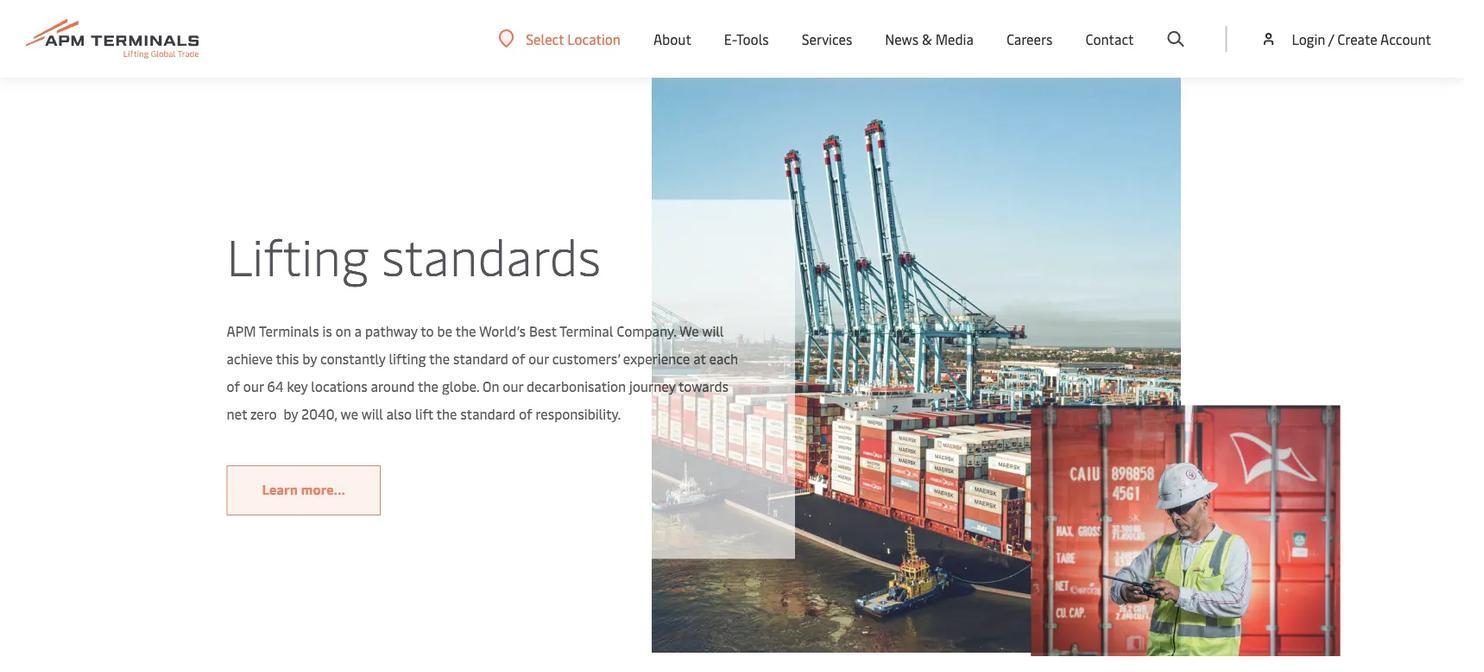 Task type: vqa. For each thing, say whether or not it's contained in the screenshot.
type or paste your ids here TEXT BOX
no



Task type: describe. For each thing, give the bounding box(es) containing it.
towards
[[679, 375, 729, 393]]

services
[[802, 30, 853, 48]]

is
[[323, 319, 332, 338]]

terminal
[[560, 319, 614, 338]]

media
[[936, 30, 974, 48]]

&
[[922, 30, 932, 48]]

each
[[710, 347, 738, 366]]

apm terminals is on a pathway to be the world's best terminal company. we will achieve this by constantly lifting the standard of our customers' experience at each of our 64 key locations around the globe. on our decarbonisation journey towards net zero  by 2040, we will also lift the standard of responsibility.
[[227, 319, 738, 421]]

contact button
[[1086, 0, 1134, 78]]

tools
[[737, 30, 769, 48]]

the right lift
[[437, 402, 457, 421]]

2 horizontal spatial our
[[529, 347, 549, 366]]

careers
[[1007, 30, 1053, 48]]

e-tools
[[724, 30, 769, 48]]

experience
[[623, 347, 690, 366]]

2040,
[[302, 402, 338, 421]]

around
[[371, 375, 415, 393]]

world's
[[479, 319, 526, 338]]

a
[[355, 319, 362, 338]]

the right be
[[456, 319, 476, 338]]

1 vertical spatial will
[[362, 402, 383, 421]]

careers button
[[1007, 0, 1053, 78]]

0 vertical spatial standard
[[453, 347, 509, 366]]

lifting standards
[[227, 219, 601, 287]]

2 vertical spatial of
[[519, 402, 532, 421]]

net
[[227, 402, 247, 421]]

login / create account link
[[1260, 0, 1432, 78]]

0 vertical spatial by
[[303, 347, 317, 366]]

account
[[1381, 29, 1432, 48]]

1 vertical spatial of
[[227, 375, 240, 393]]

achieve
[[227, 347, 273, 366]]

be
[[437, 319, 453, 338]]

0 vertical spatial of
[[512, 347, 525, 366]]

key
[[287, 375, 308, 393]]

news
[[885, 30, 919, 48]]

1 horizontal spatial will
[[702, 319, 724, 338]]

/
[[1329, 29, 1335, 48]]

1 horizontal spatial our
[[503, 375, 523, 393]]

apm
[[227, 319, 256, 338]]

to
[[421, 319, 434, 338]]

learn more...
[[262, 478, 345, 496]]

news & media button
[[885, 0, 974, 78]]

about button
[[654, 0, 692, 78]]

on
[[483, 375, 500, 393]]

e-
[[724, 30, 737, 48]]

also
[[387, 402, 412, 421]]

64
[[267, 375, 284, 393]]

terminals
[[259, 319, 319, 338]]

journey
[[630, 375, 676, 393]]

at
[[694, 347, 706, 366]]

the down be
[[429, 347, 450, 366]]

0 horizontal spatial our
[[243, 375, 264, 393]]

services button
[[802, 0, 853, 78]]

create
[[1338, 29, 1378, 48]]

lifting
[[227, 219, 369, 287]]

locations
[[311, 375, 368, 393]]



Task type: locate. For each thing, give the bounding box(es) containing it.
of
[[512, 347, 525, 366], [227, 375, 240, 393], [519, 402, 532, 421]]

of up net
[[227, 375, 240, 393]]

1 vertical spatial standard
[[461, 402, 516, 421]]

learn more... link
[[227, 464, 381, 514]]

select location
[[526, 29, 621, 48]]

of down world's
[[512, 347, 525, 366]]

company.
[[617, 319, 677, 338]]

0 horizontal spatial will
[[362, 402, 383, 421]]

will right we
[[702, 319, 724, 338]]

standard down on
[[461, 402, 516, 421]]

will right we at the left of the page
[[362, 402, 383, 421]]

news & media
[[885, 30, 974, 48]]

pathway
[[365, 319, 418, 338]]

select location button
[[499, 29, 621, 48]]

standards
[[382, 219, 601, 287]]

learn
[[262, 478, 298, 496]]

by right this
[[303, 347, 317, 366]]

login
[[1292, 29, 1326, 48]]

our
[[529, 347, 549, 366], [243, 375, 264, 393], [503, 375, 523, 393]]

about
[[654, 30, 692, 48]]

the
[[456, 319, 476, 338], [429, 347, 450, 366], [418, 375, 439, 393], [437, 402, 457, 421]]

lift
[[415, 402, 433, 421]]

lifting
[[389, 347, 426, 366]]

we
[[680, 319, 699, 338]]

will
[[702, 319, 724, 338], [362, 402, 383, 421]]

our down best
[[529, 347, 549, 366]]

1 horizontal spatial by
[[303, 347, 317, 366]]

location
[[568, 29, 621, 48]]

0 horizontal spatial by
[[284, 402, 298, 421]]

constantly
[[320, 347, 386, 366]]

decarbonisation
[[527, 375, 626, 393]]

by
[[303, 347, 317, 366], [284, 402, 298, 421]]

our right on
[[503, 375, 523, 393]]

standard up on
[[453, 347, 509, 366]]

of left responsibility.
[[519, 402, 532, 421]]

customers'
[[553, 347, 620, 366]]

select
[[526, 29, 564, 48]]

we
[[341, 402, 358, 421]]

this
[[276, 347, 299, 366]]

responsibility.
[[536, 402, 621, 421]]

more...
[[301, 478, 345, 496]]

best
[[529, 319, 557, 338]]

0 vertical spatial will
[[702, 319, 724, 338]]

e-tools button
[[724, 0, 769, 78]]

login / create account
[[1292, 29, 1432, 48]]

by down key
[[284, 402, 298, 421]]

standard
[[453, 347, 509, 366], [461, 402, 516, 421]]

1 vertical spatial by
[[284, 402, 298, 421]]

on
[[336, 319, 351, 338]]

globe.
[[442, 375, 479, 393]]

contact
[[1086, 30, 1134, 48]]

the up lift
[[418, 375, 439, 393]]

our left 64
[[243, 375, 264, 393]]



